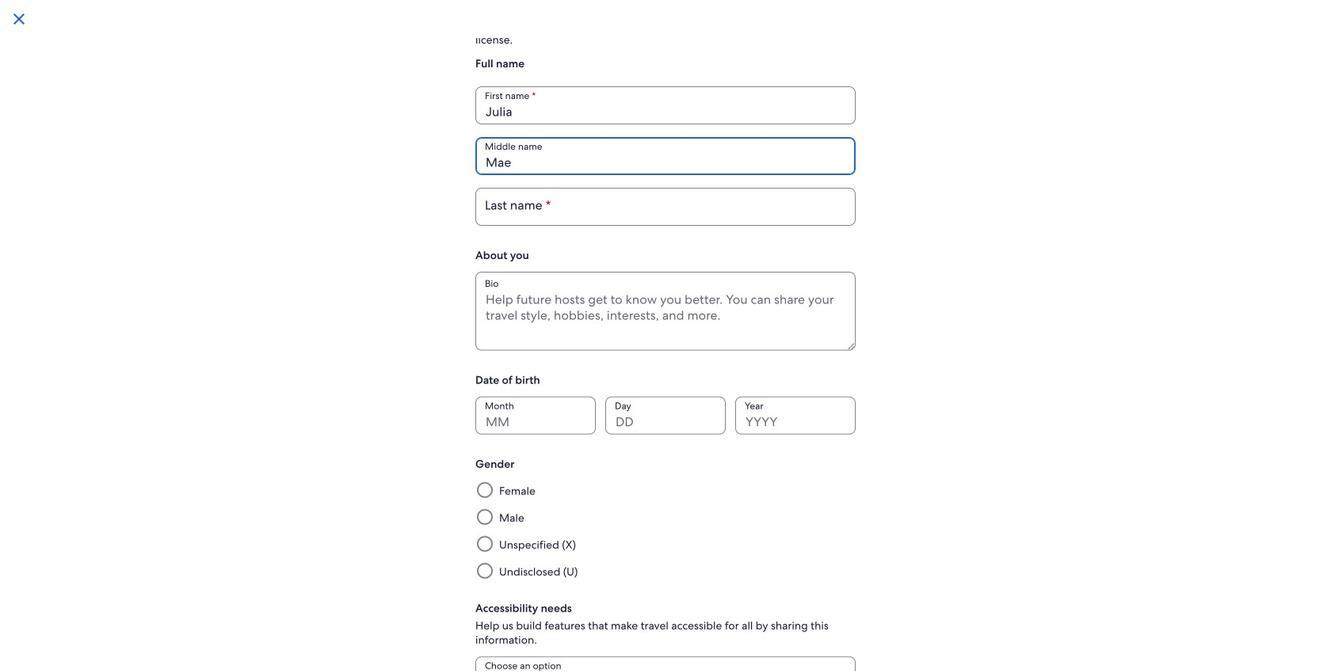 Task type: vqa. For each thing, say whether or not it's contained in the screenshot.
global
no



Task type: locate. For each thing, give the bounding box(es) containing it.
None text field
[[476, 86, 856, 124], [476, 188, 856, 226], [476, 86, 856, 124], [476, 188, 856, 226]]

Help future hosts get to know you better. You can share your travel style, hobbies, interests, and more. text field
[[476, 272, 856, 351]]

dialog
[[0, 0, 1332, 671]]

directional image
[[758, 652, 777, 671]]

close image
[[10, 10, 29, 29]]

MM telephone field
[[476, 397, 596, 435]]

None text field
[[476, 137, 856, 175]]



Task type: describe. For each thing, give the bounding box(es) containing it.
YYYY telephone field
[[736, 397, 856, 435]]

DD telephone field
[[606, 397, 726, 435]]



